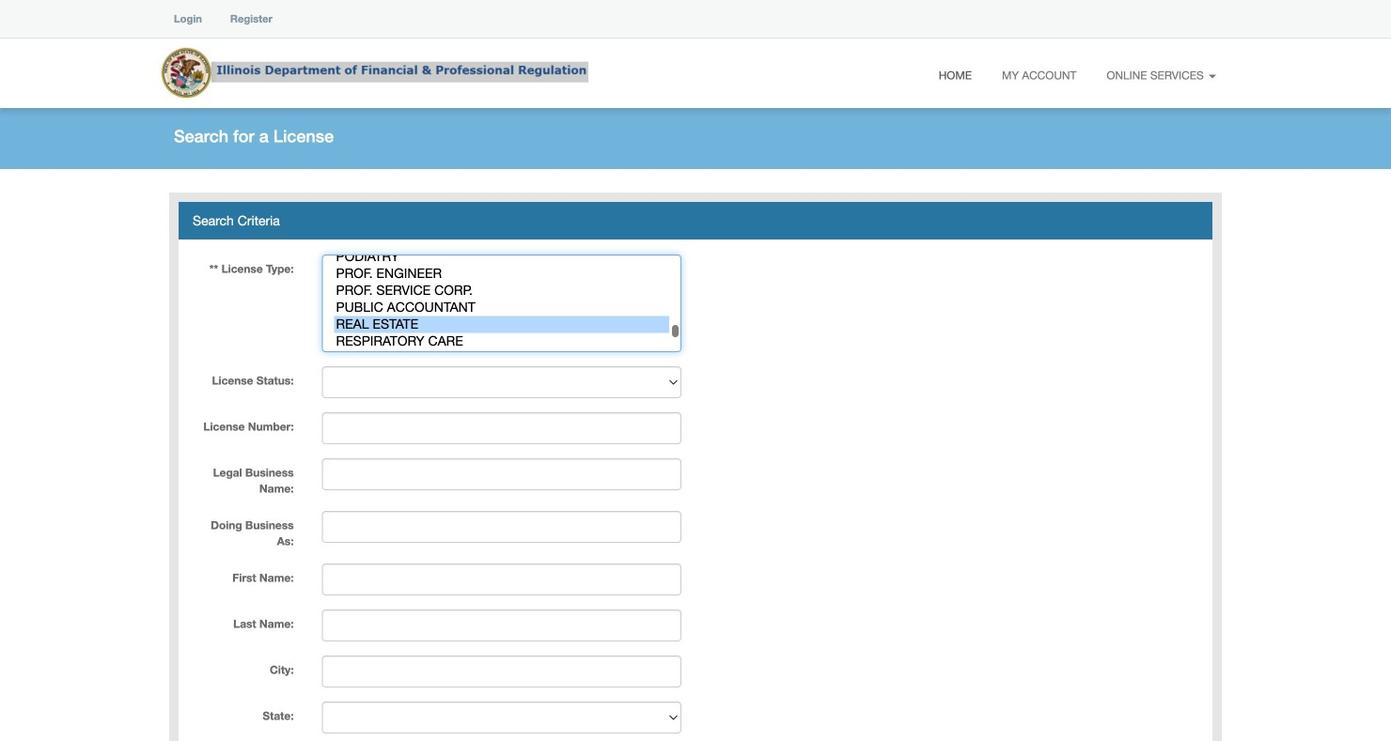 Task type: vqa. For each thing, say whether or not it's contained in the screenshot.
text box
yes



Task type: describe. For each thing, give the bounding box(es) containing it.
illinois department of financial and professional regulation image
[[160, 42, 589, 102]]



Task type: locate. For each thing, give the bounding box(es) containing it.
None text field
[[322, 459, 682, 491]]

None text field
[[322, 413, 682, 445], [322, 511, 682, 543], [322, 564, 682, 596], [322, 610, 682, 642], [322, 656, 682, 688], [322, 413, 682, 445], [322, 511, 682, 543], [322, 564, 682, 596], [322, 610, 682, 642], [322, 656, 682, 688]]



